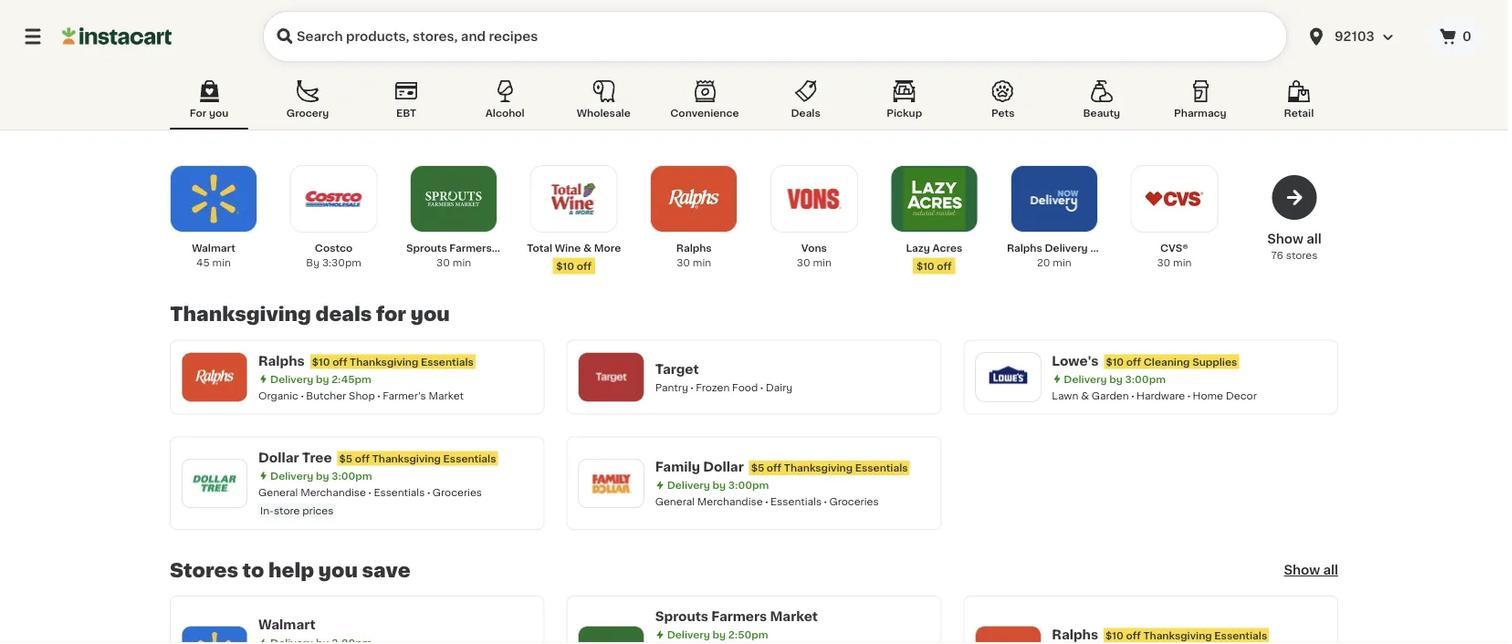 Task type: describe. For each thing, give the bounding box(es) containing it.
target
[[655, 363, 699, 376]]

frozen
[[696, 382, 730, 393]]

min for vons 30 min
[[813, 258, 831, 268]]

grocery button
[[268, 77, 347, 130]]

by for ralphs
[[316, 374, 329, 384]]

wholesale button
[[564, 77, 643, 130]]

dollar tree $5 off thanksgiving essentials
[[258, 451, 496, 464]]

off inside total wine & more $10 off
[[577, 261, 592, 271]]

groceries for general merchandise essentials groceries
[[829, 497, 879, 507]]

2:45pm
[[332, 374, 371, 384]]

pets
[[991, 108, 1015, 118]]

3:30pm
[[322, 258, 361, 268]]

lazy acres $10 off
[[906, 243, 962, 271]]

retail button
[[1260, 77, 1338, 130]]

thanksgiving inside the dollar tree $5 off thanksgiving essentials
[[372, 454, 441, 464]]

convenience
[[670, 108, 739, 118]]

prices
[[302, 506, 334, 516]]

organic
[[258, 391, 298, 401]]

stores
[[170, 561, 238, 580]]

sprouts farmers market image
[[423, 168, 485, 230]]

delivery by 2:50pm
[[667, 630, 768, 640]]

general for general merchandise essentials groceries in-store prices
[[258, 487, 298, 498]]

delivery by 3:00pm for $10
[[1064, 374, 1166, 384]]

vons image
[[783, 168, 845, 230]]

beauty
[[1083, 108, 1120, 118]]

pharmacy button
[[1161, 77, 1240, 130]]

for
[[190, 108, 207, 118]]

garden
[[1092, 391, 1129, 401]]

Search field
[[263, 11, 1287, 62]]

30 for vons 30 min
[[797, 258, 810, 268]]

essentials inside family dollar $5 off thanksgiving essentials
[[855, 463, 908, 473]]

walmart logo image
[[191, 627, 238, 644]]

for you
[[190, 108, 229, 118]]

1 horizontal spatial ralphs $10 off thanksgiving essentials
[[1052, 628, 1267, 641]]

costco image
[[303, 168, 365, 230]]

for you button
[[170, 77, 248, 130]]

all for show all 76 stores
[[1307, 233, 1322, 246]]

lowe's $10 off cleaning supplies
[[1052, 355, 1237, 367]]

to
[[242, 561, 264, 580]]

ralphs delivery now 20 min
[[1007, 243, 1114, 268]]

more
[[594, 243, 621, 253]]

delivery for ralphs
[[270, 374, 313, 384]]

all for show all
[[1323, 564, 1338, 577]]

min for cvs® 30 min
[[1173, 258, 1192, 268]]

0 vertical spatial ralphs logo image
[[191, 354, 238, 401]]

cvs® 30 min
[[1157, 243, 1192, 268]]

2:50pm
[[728, 630, 768, 640]]

show all button
[[1284, 561, 1338, 580]]

merchandise for general merchandise essentials groceries
[[697, 497, 763, 507]]

stores to help you save
[[170, 561, 410, 580]]

vons
[[801, 243, 827, 253]]

groceries for general merchandise essentials groceries in-store prices
[[433, 487, 482, 498]]

20
[[1037, 258, 1050, 268]]

total wine & more $10 off
[[527, 243, 621, 271]]

min inside sprouts farmers market 30 min
[[453, 258, 471, 268]]

show all 76 stores
[[1267, 233, 1322, 261]]

delivery for dollar tree
[[270, 471, 313, 481]]

delivery by 3:00pm for tree
[[270, 471, 372, 481]]

store
[[274, 506, 300, 516]]

farmer's
[[383, 391, 426, 401]]

sprouts for sprouts farmers market 30 min
[[406, 243, 447, 253]]

help
[[268, 561, 314, 580]]

cvs®
[[1160, 243, 1188, 253]]

sprouts farmers market
[[655, 611, 818, 623]]

hardware
[[1137, 391, 1185, 401]]

wholesale
[[577, 108, 631, 118]]

alcohol button
[[466, 77, 544, 130]]

show for show all
[[1284, 564, 1320, 577]]

walmart 45 min
[[192, 243, 235, 268]]

show all
[[1284, 564, 1338, 577]]

ralphs delivery now image
[[1023, 168, 1085, 230]]

lawn
[[1052, 391, 1078, 401]]

pickup button
[[865, 77, 944, 130]]

0 horizontal spatial market
[[429, 391, 464, 401]]

3:00pm for dollar
[[728, 480, 769, 490]]

organic butcher shop farmer's market
[[258, 391, 464, 401]]

grocery
[[286, 108, 329, 118]]

off inside family dollar $5 off thanksgiving essentials
[[767, 463, 782, 473]]

you for thanksgiving deals for you
[[411, 305, 450, 324]]

general merchandise essentials groceries
[[655, 497, 879, 507]]

pantry
[[655, 382, 688, 393]]

delivery by 3:00pm for dollar
[[667, 480, 769, 490]]

$5 for family dollar
[[751, 463, 764, 473]]

1 horizontal spatial dollar
[[703, 461, 744, 474]]

$10 inside lowe's $10 off cleaning supplies
[[1106, 357, 1124, 367]]

ebt
[[396, 108, 416, 118]]

save
[[362, 561, 410, 580]]

alcohol
[[485, 108, 525, 118]]

3:00pm for $10
[[1125, 374, 1166, 384]]

by
[[306, 258, 320, 268]]

pickup
[[887, 108, 922, 118]]

pharmacy
[[1174, 108, 1227, 118]]

deals
[[791, 108, 820, 118]]

convenience button
[[663, 77, 746, 130]]

family
[[655, 461, 700, 474]]

you for stores to help you save
[[318, 561, 358, 580]]

target pantry frozen food dairy
[[655, 363, 793, 393]]

0 horizontal spatial ralphs $10 off thanksgiving essentials
[[258, 355, 474, 367]]

tree
[[302, 451, 332, 464]]

thanksgiving deals for you
[[170, 305, 450, 324]]

dollar tree logo image
[[191, 460, 238, 507]]

essentials inside the dollar tree $5 off thanksgiving essentials
[[443, 454, 496, 464]]

total
[[527, 243, 552, 253]]

beauty button
[[1062, 77, 1141, 130]]

supplies
[[1192, 357, 1237, 367]]

lazy acres image
[[903, 168, 965, 230]]

decor
[[1226, 391, 1257, 401]]



Task type: vqa. For each thing, say whether or not it's contained in the screenshot.
first 5 from the right
no



Task type: locate. For each thing, give the bounding box(es) containing it.
merchandise down family dollar $5 off thanksgiving essentials
[[697, 497, 763, 507]]

retail
[[1284, 108, 1314, 118]]

& right wine
[[583, 243, 592, 253]]

3:00pm down the dollar tree $5 off thanksgiving essentials at the bottom left of page
[[332, 471, 372, 481]]

3:00pm for tree
[[332, 471, 372, 481]]

$5 inside the dollar tree $5 off thanksgiving essentials
[[339, 454, 352, 464]]

delivery for family dollar
[[667, 480, 710, 490]]

dollar
[[258, 451, 299, 464], [703, 461, 744, 474]]

30 down vons
[[797, 258, 810, 268]]

1 vertical spatial ralphs $10 off thanksgiving essentials
[[1052, 628, 1267, 641]]

min down vons
[[813, 258, 831, 268]]

by down 'sprouts farmers market'
[[713, 630, 726, 640]]

min for walmart 45 min
[[212, 258, 231, 268]]

1 horizontal spatial delivery by 3:00pm
[[667, 480, 769, 490]]

show inside popup button
[[1284, 564, 1320, 577]]

ralphs image
[[663, 168, 725, 230]]

0 vertical spatial farmers
[[449, 243, 492, 253]]

costco by 3:30pm
[[306, 243, 361, 268]]

30 inside vons 30 min
[[797, 258, 810, 268]]

delivery up organic
[[270, 374, 313, 384]]

by for dollar tree
[[316, 471, 329, 481]]

2 vertical spatial you
[[318, 561, 358, 580]]

1 horizontal spatial ralphs logo image
[[984, 627, 1032, 644]]

cleaning
[[1144, 357, 1190, 367]]

1 30 from the left
[[436, 258, 450, 268]]

min down 'ralphs' image
[[693, 258, 711, 268]]

ralphs $10 off thanksgiving essentials
[[258, 355, 474, 367], [1052, 628, 1267, 641]]

farmers down sprouts farmers market image at top left
[[449, 243, 492, 253]]

min right 45
[[212, 258, 231, 268]]

$5 inside family dollar $5 off thanksgiving essentials
[[751, 463, 764, 473]]

0 vertical spatial you
[[209, 108, 229, 118]]

0 horizontal spatial all
[[1307, 233, 1322, 246]]

0 horizontal spatial general
[[258, 487, 298, 498]]

1 horizontal spatial walmart
[[258, 619, 316, 632]]

92103 button
[[1295, 11, 1426, 62]]

min down sprouts farmers market image at top left
[[453, 258, 471, 268]]

3:00pm up general merchandise essentials groceries
[[728, 480, 769, 490]]

general up store
[[258, 487, 298, 498]]

by up garden
[[1109, 374, 1123, 384]]

delivery by 3:00pm down the tree
[[270, 471, 372, 481]]

tab panel containing thanksgiving deals for you
[[161, 160, 1347, 644]]

1 vertical spatial all
[[1323, 564, 1338, 577]]

1 horizontal spatial &
[[1081, 391, 1089, 401]]

1 vertical spatial walmart
[[258, 619, 316, 632]]

merchandise up the prices
[[300, 487, 366, 498]]

2 min from the left
[[453, 258, 471, 268]]

1 min from the left
[[212, 258, 231, 268]]

off inside lowe's $10 off cleaning supplies
[[1126, 357, 1141, 367]]

0 vertical spatial show
[[1267, 233, 1303, 246]]

by for lowe's
[[1109, 374, 1123, 384]]

ebt button
[[367, 77, 446, 130]]

$10 inside total wine & more $10 off
[[556, 261, 574, 271]]

sprouts farmers market logo image
[[588, 627, 635, 644]]

0 vertical spatial &
[[583, 243, 592, 253]]

delivery by 3:00pm up garden
[[1064, 374, 1166, 384]]

walmart up 45
[[192, 243, 235, 253]]

thanksgiving
[[170, 305, 311, 324], [350, 357, 418, 367], [372, 454, 441, 464], [784, 463, 853, 473], [1143, 631, 1212, 641]]

30 down "cvs®"
[[1157, 258, 1171, 268]]

merchandise inside general merchandise essentials groceries in-store prices
[[300, 487, 366, 498]]

2 vertical spatial market
[[770, 611, 818, 623]]

delivery by 3:00pm down family in the bottom left of the page
[[667, 480, 769, 490]]

30 for ralphs 30 min
[[677, 258, 690, 268]]

1 vertical spatial you
[[411, 305, 450, 324]]

walmart for walmart
[[258, 619, 316, 632]]

0 vertical spatial ralphs $10 off thanksgiving essentials
[[258, 355, 474, 367]]

min inside vons 30 min
[[813, 258, 831, 268]]

in-
[[260, 506, 274, 516]]

min inside ralphs delivery now 20 min
[[1053, 258, 1071, 268]]

show for show all 76 stores
[[1267, 233, 1303, 246]]

groceries inside general merchandise essentials groceries in-store prices
[[433, 487, 482, 498]]

all inside show all 76 stores
[[1307, 233, 1322, 246]]

delivery for lowe's
[[1064, 374, 1107, 384]]

1 vertical spatial sprouts
[[655, 611, 708, 623]]

min inside walmart 45 min
[[212, 258, 231, 268]]

ralphs inside ralphs delivery now 20 min
[[1007, 243, 1042, 253]]

general merchandise essentials groceries in-store prices
[[258, 487, 482, 516]]

min down "cvs®"
[[1173, 258, 1192, 268]]

0 horizontal spatial 3:00pm
[[332, 471, 372, 481]]

you
[[209, 108, 229, 118], [411, 305, 450, 324], [318, 561, 358, 580]]

& inside total wine & more $10 off
[[583, 243, 592, 253]]

0 button
[[1426, 18, 1486, 55]]

1 horizontal spatial general
[[655, 497, 695, 507]]

1 horizontal spatial sprouts
[[655, 611, 708, 623]]

$5 right the tree
[[339, 454, 352, 464]]

0 horizontal spatial $5
[[339, 454, 352, 464]]

sprouts inside sprouts farmers market 30 min
[[406, 243, 447, 253]]

by for family dollar
[[713, 480, 726, 490]]

$5 for dollar tree
[[339, 454, 352, 464]]

family dollar $5 off thanksgiving essentials
[[655, 461, 908, 474]]

family dollar logo image
[[588, 460, 635, 507]]

delivery down 'sprouts farmers market'
[[667, 630, 710, 640]]

0
[[1462, 30, 1472, 43]]

sprouts farmers market 30 min
[[406, 243, 531, 268]]

1 horizontal spatial $5
[[751, 463, 764, 473]]

shop categories tab list
[[170, 77, 1338, 130]]

delivery down family in the bottom left of the page
[[667, 480, 710, 490]]

vons 30 min
[[797, 243, 831, 268]]

dollar left the tree
[[258, 451, 299, 464]]

all
[[1307, 233, 1322, 246], [1323, 564, 1338, 577]]

1 horizontal spatial 3:00pm
[[728, 480, 769, 490]]

market inside sprouts farmers market 30 min
[[494, 243, 531, 253]]

1 vertical spatial &
[[1081, 391, 1089, 401]]

delivery
[[1045, 243, 1088, 253], [270, 374, 313, 384], [1064, 374, 1107, 384], [270, 471, 313, 481], [667, 480, 710, 490], [667, 630, 710, 640]]

market
[[494, 243, 531, 253], [429, 391, 464, 401], [770, 611, 818, 623]]

2 horizontal spatial market
[[770, 611, 818, 623]]

home
[[1193, 391, 1223, 401]]

lawn & garden hardware home decor
[[1052, 391, 1257, 401]]

tab panel
[[161, 160, 1347, 644]]

deals
[[315, 305, 372, 324]]

butcher
[[306, 391, 346, 401]]

1 vertical spatial farmers
[[711, 611, 767, 623]]

76
[[1271, 251, 1283, 261]]

0 horizontal spatial farmers
[[449, 243, 492, 253]]

1 horizontal spatial you
[[318, 561, 358, 580]]

30 for cvs® 30 min
[[1157, 258, 1171, 268]]

0 vertical spatial market
[[494, 243, 531, 253]]

walmart for walmart 45 min
[[192, 243, 235, 253]]

1 vertical spatial ralphs logo image
[[984, 627, 1032, 644]]

merchandise for general merchandise essentials groceries in-store prices
[[300, 487, 366, 498]]

& right lawn
[[1081, 391, 1089, 401]]

0 horizontal spatial sprouts
[[406, 243, 447, 253]]

None search field
[[263, 11, 1287, 62]]

0 horizontal spatial ralphs logo image
[[191, 354, 238, 401]]

by up butcher
[[316, 374, 329, 384]]

0 vertical spatial all
[[1307, 233, 1322, 246]]

5 min from the left
[[1053, 258, 1071, 268]]

total wine & more image
[[543, 168, 605, 230]]

walmart link
[[170, 596, 545, 644]]

30 down 'ralphs' image
[[677, 258, 690, 268]]

$10
[[556, 261, 574, 271], [917, 261, 934, 271], [312, 357, 330, 367], [1106, 357, 1124, 367], [1106, 631, 1124, 641]]

0 horizontal spatial delivery by 3:00pm
[[270, 471, 372, 481]]

stores
[[1286, 251, 1318, 261]]

ralphs 30 min
[[676, 243, 712, 268]]

thanksgiving inside family dollar $5 off thanksgiving essentials
[[784, 463, 853, 473]]

general for general merchandise essentials groceries
[[655, 497, 695, 507]]

min inside cvs® 30 min
[[1173, 258, 1192, 268]]

delivery inside ralphs delivery now 20 min
[[1045, 243, 1088, 253]]

lowe's logo image
[[984, 354, 1032, 401]]

you right for in the top left of the page
[[209, 108, 229, 118]]

4 min from the left
[[813, 258, 831, 268]]

delivery by 2:45pm
[[270, 374, 371, 384]]

dollar right family in the bottom left of the page
[[703, 461, 744, 474]]

delivery down the tree
[[270, 471, 313, 481]]

$5 up general merchandise essentials groceries
[[751, 463, 764, 473]]

farmers up "2:50pm"
[[711, 611, 767, 623]]

market for sprouts farmers market 30 min
[[494, 243, 531, 253]]

lazy
[[906, 243, 930, 253]]

30 inside cvs® 30 min
[[1157, 258, 1171, 268]]

now
[[1090, 243, 1114, 253]]

3:00pm down lowe's $10 off cleaning supplies
[[1125, 374, 1166, 384]]

cvs® image
[[1143, 168, 1205, 230]]

2 horizontal spatial 3:00pm
[[1125, 374, 1166, 384]]

delivery down the 'lowe's' at right bottom
[[1064, 374, 1107, 384]]

45
[[196, 258, 210, 268]]

wine
[[555, 243, 581, 253]]

3:00pm
[[1125, 374, 1166, 384], [332, 471, 372, 481], [728, 480, 769, 490]]

$5
[[339, 454, 352, 464], [751, 463, 764, 473]]

delivery up 20
[[1045, 243, 1088, 253]]

4 30 from the left
[[1157, 258, 1171, 268]]

1 vertical spatial show
[[1284, 564, 1320, 577]]

min right 20
[[1053, 258, 1071, 268]]

3 min from the left
[[693, 258, 711, 268]]

0 horizontal spatial walmart
[[192, 243, 235, 253]]

you inside "button"
[[209, 108, 229, 118]]

0 vertical spatial walmart
[[192, 243, 235, 253]]

you right "for"
[[411, 305, 450, 324]]

food
[[732, 382, 758, 393]]

acres
[[933, 243, 962, 253]]

by up general merchandise essentials groceries
[[713, 480, 726, 490]]

off inside lazy acres $10 off
[[937, 261, 952, 271]]

general inside general merchandise essentials groceries in-store prices
[[258, 487, 298, 498]]

sprouts for sprouts farmers market
[[655, 611, 708, 623]]

2 horizontal spatial delivery by 3:00pm
[[1064, 374, 1166, 384]]

pets button
[[964, 77, 1042, 130]]

lowe's
[[1052, 355, 1099, 367]]

sprouts up "delivery by 2:50pm"
[[655, 611, 708, 623]]

off
[[577, 261, 592, 271], [937, 261, 952, 271], [332, 357, 347, 367], [1126, 357, 1141, 367], [355, 454, 370, 464], [767, 463, 782, 473], [1126, 631, 1141, 641]]

walmart image
[[183, 168, 245, 230]]

all inside popup button
[[1323, 564, 1338, 577]]

target logo image
[[588, 354, 635, 401]]

off inside the dollar tree $5 off thanksgiving essentials
[[355, 454, 370, 464]]

show inside show all 76 stores
[[1267, 233, 1303, 246]]

merchandise
[[300, 487, 366, 498], [697, 497, 763, 507]]

farmers inside sprouts farmers market 30 min
[[449, 243, 492, 253]]

3 30 from the left
[[797, 258, 810, 268]]

by down the tree
[[316, 471, 329, 481]]

for
[[376, 305, 406, 324]]

delivery by 3:00pm
[[1064, 374, 1166, 384], [270, 471, 372, 481], [667, 480, 769, 490]]

6 min from the left
[[1173, 258, 1192, 268]]

2 30 from the left
[[677, 258, 690, 268]]

0 horizontal spatial &
[[583, 243, 592, 253]]

essentials
[[421, 357, 474, 367], [443, 454, 496, 464], [855, 463, 908, 473], [374, 487, 425, 498], [771, 497, 822, 507], [1214, 631, 1267, 641]]

farmers for sprouts farmers market 30 min
[[449, 243, 492, 253]]

0 horizontal spatial dollar
[[258, 451, 299, 464]]

&
[[583, 243, 592, 253], [1081, 391, 1089, 401]]

30
[[436, 258, 450, 268], [677, 258, 690, 268], [797, 258, 810, 268], [1157, 258, 1171, 268]]

you right "help"
[[318, 561, 358, 580]]

2 horizontal spatial you
[[411, 305, 450, 324]]

min inside ralphs 30 min
[[693, 258, 711, 268]]

92103
[[1335, 30, 1375, 43]]

30 inside sprouts farmers market 30 min
[[436, 258, 450, 268]]

farmers for sprouts farmers market
[[711, 611, 767, 623]]

1 horizontal spatial farmers
[[711, 611, 767, 623]]

0 horizontal spatial groceries
[[433, 487, 482, 498]]

sprouts down sprouts farmers market image at top left
[[406, 243, 447, 253]]

1 horizontal spatial merchandise
[[697, 497, 763, 507]]

1 horizontal spatial market
[[494, 243, 531, 253]]

min for ralphs 30 min
[[693, 258, 711, 268]]

0 vertical spatial sprouts
[[406, 243, 447, 253]]

walmart down stores to help you save
[[258, 619, 316, 632]]

groceries down the dollar tree $5 off thanksgiving essentials at the bottom left of page
[[433, 487, 482, 498]]

1 horizontal spatial groceries
[[829, 497, 879, 507]]

ralphs logo image
[[191, 354, 238, 401], [984, 627, 1032, 644]]

30 down sprouts farmers market image at top left
[[436, 258, 450, 268]]

0 horizontal spatial merchandise
[[300, 487, 366, 498]]

min
[[212, 258, 231, 268], [453, 258, 471, 268], [693, 258, 711, 268], [813, 258, 831, 268], [1053, 258, 1071, 268], [1173, 258, 1192, 268]]

deals button
[[766, 77, 845, 130]]

general
[[258, 487, 298, 498], [655, 497, 695, 507]]

shop
[[349, 391, 375, 401]]

groceries down family dollar $5 off thanksgiving essentials
[[829, 497, 879, 507]]

dairy
[[766, 382, 793, 393]]

1 vertical spatial market
[[429, 391, 464, 401]]

0 horizontal spatial you
[[209, 108, 229, 118]]

costco
[[315, 243, 353, 253]]

essentials inside general merchandise essentials groceries in-store prices
[[374, 487, 425, 498]]

$10 inside lazy acres $10 off
[[917, 261, 934, 271]]

instacart image
[[62, 26, 172, 47]]

general down family in the bottom left of the page
[[655, 497, 695, 507]]

1 horizontal spatial all
[[1323, 564, 1338, 577]]

market for sprouts farmers market
[[770, 611, 818, 623]]

farmers
[[449, 243, 492, 253], [711, 611, 767, 623]]

30 inside ralphs 30 min
[[677, 258, 690, 268]]

92103 button
[[1305, 11, 1415, 62]]



